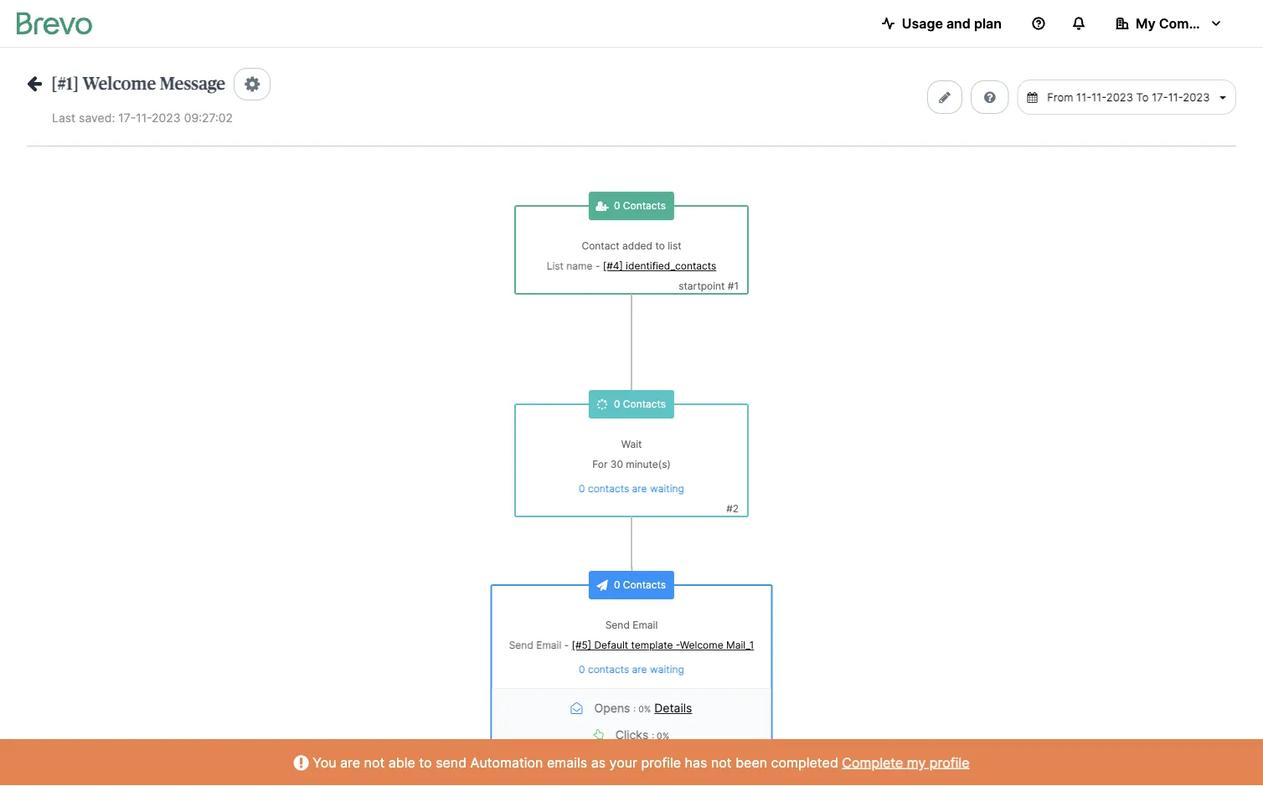 Task type: locate. For each thing, give the bounding box(es) containing it.
1 vertical spatial email
[[536, 640, 562, 652]]

- right template
[[676, 640, 680, 652]]

2 vertical spatial 0 contacts link
[[614, 579, 666, 592]]

plan
[[974, 15, 1002, 31]]

0 contacts link up send email send email - [#5] default template -welcome mail_1
[[614, 579, 666, 592]]

are for wait
[[632, 483, 647, 495]]

waiting for wait
[[650, 483, 685, 495]]

1 vertical spatial 0%
[[657, 731, 670, 742]]

2 0 contacts from the top
[[614, 398, 666, 411]]

waiting down minute(s)
[[650, 483, 685, 495]]

not left the able
[[364, 755, 385, 771]]

0 contacts up send email send email - [#5] default template -welcome mail_1
[[614, 579, 666, 592]]

default
[[595, 640, 629, 652]]

for
[[593, 459, 608, 471]]

welcome
[[83, 75, 156, 92], [680, 640, 724, 652]]

1 vertical spatial contacts
[[623, 398, 666, 411]]

1 vertical spatial 0 contacts link
[[614, 398, 666, 411]]

1 horizontal spatial not
[[711, 755, 732, 771]]

2 vertical spatial 0 contacts
[[614, 579, 666, 592]]

welcome up 17- on the top
[[83, 75, 156, 92]]

:
[[634, 705, 636, 715], [652, 731, 655, 742]]

wait
[[621, 439, 642, 451]]

not right has
[[711, 755, 732, 771]]

0 contacts are waiting down 30
[[579, 483, 685, 495]]

1 horizontal spatial send
[[606, 620, 630, 632]]

details link
[[655, 702, 692, 716]]

profile down the clicks : 0% in the bottom of the page
[[641, 755, 681, 771]]

0 contacts link up the 'added'
[[614, 200, 666, 212]]

2 0 contacts are waiting from the top
[[579, 664, 685, 676]]

are
[[632, 483, 647, 495], [632, 664, 647, 676], [340, 755, 360, 771]]

2 0 contacts link from the top
[[614, 398, 666, 411]]

0% down "details" link on the bottom of page
[[657, 731, 670, 742]]

waiting down [#5] default template -welcome mail_1 link
[[650, 664, 685, 676]]

0 horizontal spatial not
[[364, 755, 385, 771]]

0 horizontal spatial :
[[634, 705, 636, 715]]

2 vertical spatial contacts
[[623, 579, 666, 592]]

0 contacts link
[[614, 200, 666, 212], [614, 398, 666, 411], [614, 579, 666, 592]]

2 waiting from the top
[[650, 664, 685, 676]]

as
[[591, 755, 606, 771]]

send left [#5] at bottom left
[[509, 640, 534, 652]]

to left list
[[656, 240, 665, 252]]

1 vertical spatial welcome
[[680, 640, 724, 652]]

to
[[656, 240, 665, 252], [419, 755, 432, 771]]

1 0 contacts from the top
[[614, 200, 666, 212]]

-
[[596, 260, 600, 272], [564, 640, 569, 652], [676, 640, 680, 652]]

- inside the contact added to list list name - [#4] identified_contacts startpoint #1
[[596, 260, 600, 272]]

: right opens
[[634, 705, 636, 715]]

0 vertical spatial are
[[632, 483, 647, 495]]

0 vertical spatial contacts
[[623, 200, 666, 212]]

contacts up send email send email - [#5] default template -welcome mail_1
[[623, 579, 666, 592]]

0 vertical spatial 0 contacts are waiting
[[579, 483, 685, 495]]

: inside the clicks : 0%
[[652, 731, 655, 742]]

automation
[[471, 755, 543, 771]]

has
[[685, 755, 708, 771]]

1 0 contacts link from the top
[[614, 200, 666, 212]]

completed
[[771, 755, 839, 771]]

2 profile from the left
[[930, 755, 970, 771]]

wait for 30 minute(s)
[[593, 439, 671, 471]]

1 vertical spatial 0 contacts
[[614, 398, 666, 411]]

0 vertical spatial 0 contacts link
[[614, 200, 666, 212]]

1 horizontal spatial :
[[652, 731, 655, 742]]

waiting
[[650, 483, 685, 495], [650, 664, 685, 676]]

0 vertical spatial to
[[656, 240, 665, 252]]

[#5] default template -welcome mail_1 link
[[572, 640, 754, 652]]

[#1]
[[51, 75, 79, 92]]

view more statistics link
[[584, 766, 680, 778]]

1 vertical spatial to
[[419, 755, 432, 771]]

1 horizontal spatial email
[[633, 620, 658, 632]]

email
[[633, 620, 658, 632], [536, 640, 562, 652]]

1 horizontal spatial 0%
[[657, 731, 670, 742]]

1 horizontal spatial welcome
[[680, 640, 724, 652]]

[#1]                             welcome message link
[[27, 74, 226, 92]]

contacts for send email
[[588, 664, 629, 676]]

0 contacts for list name -
[[614, 200, 666, 212]]

name
[[567, 260, 593, 272]]

are right you
[[340, 755, 360, 771]]

email up template
[[633, 620, 658, 632]]

0 vertical spatial 0%
[[639, 705, 651, 715]]

#1
[[728, 280, 739, 292]]

0 horizontal spatial send
[[509, 640, 534, 652]]

0%
[[639, 705, 651, 715], [657, 731, 670, 742]]

1 vertical spatial contacts
[[588, 664, 629, 676]]

[#4] identified_contacts link
[[603, 260, 717, 272]]

contacts up wait
[[623, 398, 666, 411]]

- left [#4]
[[596, 260, 600, 272]]

0 horizontal spatial to
[[419, 755, 432, 771]]

hand o up image
[[594, 729, 604, 741]]

2 contacts from the top
[[623, 398, 666, 411]]

welcome left mail_1
[[680, 640, 724, 652]]

last
[[52, 111, 76, 125]]

0 vertical spatial 0 contacts
[[614, 200, 666, 212]]

11-
[[136, 111, 152, 125]]

0% inside opens : 0% details
[[639, 705, 651, 715]]

profile
[[641, 755, 681, 771], [930, 755, 970, 771]]

0% inside the clicks : 0%
[[657, 731, 670, 742]]

1 contacts from the top
[[588, 483, 629, 495]]

0 for for 30 minute(s)'s 0 contacts link
[[614, 398, 620, 411]]

0 contacts are waiting
[[579, 483, 685, 495], [579, 664, 685, 676]]

2 contacts from the top
[[588, 664, 629, 676]]

[#5]
[[572, 640, 592, 652]]

: inside opens : 0% details
[[634, 705, 636, 715]]

clicks
[[616, 728, 649, 742]]

0 contacts
[[614, 200, 666, 212], [614, 398, 666, 411], [614, 579, 666, 592]]

: right clicks
[[652, 731, 655, 742]]

1 waiting from the top
[[650, 483, 685, 495]]

contact added to list list name - [#4] identified_contacts startpoint #1
[[547, 240, 739, 292]]

able
[[389, 755, 416, 771]]

are down template
[[632, 664, 647, 676]]

1 vertical spatial waiting
[[650, 664, 685, 676]]

not
[[364, 755, 385, 771], [711, 755, 732, 771]]

0 contacts link up wait
[[614, 398, 666, 411]]

0 vertical spatial :
[[634, 705, 636, 715]]

0
[[614, 200, 620, 212], [614, 398, 620, 411], [579, 483, 585, 495], [614, 579, 620, 592], [579, 664, 585, 676]]

1 profile from the left
[[641, 755, 681, 771]]

- left [#5] at bottom left
[[564, 640, 569, 652]]

0 contacts up wait
[[614, 398, 666, 411]]

1 vertical spatial :
[[652, 731, 655, 742]]

startpoint
[[679, 280, 725, 292]]

contacts down 30
[[588, 483, 629, 495]]

0 horizontal spatial 0%
[[639, 705, 651, 715]]

0 horizontal spatial welcome
[[83, 75, 156, 92]]

1 vertical spatial 0 contacts are waiting
[[579, 664, 685, 676]]

0 vertical spatial waiting
[[650, 483, 685, 495]]

send email send email - [#5] default template -welcome mail_1
[[509, 620, 754, 652]]

09:27:02
[[184, 111, 233, 125]]

last saved: 17-11-2023 09:27:02
[[52, 111, 233, 125]]

0 for first 0 contacts link from the bottom of the page
[[614, 579, 620, 592]]

#2
[[727, 503, 739, 515]]

0% up the clicks : 0% in the bottom of the page
[[639, 705, 651, 715]]

my
[[907, 755, 926, 771]]

contacts
[[623, 200, 666, 212], [623, 398, 666, 411], [623, 579, 666, 592]]

calendar image
[[1028, 92, 1038, 103]]

0 horizontal spatial profile
[[641, 755, 681, 771]]

send up default
[[606, 620, 630, 632]]

0 vertical spatial contacts
[[588, 483, 629, 495]]

0 contacts up the 'added'
[[614, 200, 666, 212]]

1 vertical spatial are
[[632, 664, 647, 676]]

my company button
[[1103, 7, 1237, 40]]

are down minute(s)
[[632, 483, 647, 495]]

None text field
[[1041, 89, 1217, 105]]

email left [#5] at bottom left
[[536, 640, 562, 652]]

send
[[606, 620, 630, 632], [509, 640, 534, 652]]

contacts
[[588, 483, 629, 495], [588, 664, 629, 676]]

1 horizontal spatial profile
[[930, 755, 970, 771]]

0 vertical spatial welcome
[[83, 75, 156, 92]]

contacts down default
[[588, 664, 629, 676]]

0 contacts are waiting down default
[[579, 664, 685, 676]]

1 horizontal spatial to
[[656, 240, 665, 252]]

contacts up the 'added'
[[623, 200, 666, 212]]

: for opens
[[634, 705, 636, 715]]

1 0 contacts are waiting from the top
[[579, 483, 685, 495]]

message
[[160, 75, 226, 92]]

1 horizontal spatial -
[[596, 260, 600, 272]]

1 contacts from the top
[[623, 200, 666, 212]]

and
[[947, 15, 971, 31]]

[#1]                             welcome message
[[51, 75, 226, 92]]

to right the able
[[419, 755, 432, 771]]

profile right my
[[930, 755, 970, 771]]



Task type: vqa. For each thing, say whether or not it's contained in the screenshot.
meetings link
no



Task type: describe. For each thing, give the bounding box(es) containing it.
are for send email
[[632, 664, 647, 676]]

company
[[1159, 15, 1221, 31]]

my
[[1136, 15, 1156, 31]]

welcome inside send email send email - [#5] default template -welcome mail_1
[[680, 640, 724, 652]]

complete
[[842, 755, 904, 771]]

been
[[736, 755, 768, 771]]

statistics
[[637, 766, 680, 778]]

emails
[[547, 755, 588, 771]]

saved:
[[79, 111, 115, 125]]

[#4]
[[603, 260, 623, 272]]

3 contacts from the top
[[623, 579, 666, 592]]

usage and plan button
[[869, 7, 1016, 40]]

2 not from the left
[[711, 755, 732, 771]]

0 contacts link for list name -
[[614, 200, 666, 212]]

your
[[610, 755, 638, 771]]

waiting for send email
[[650, 664, 685, 676]]

0 for list name -'s 0 contacts link
[[614, 200, 620, 212]]

question circle image
[[985, 90, 996, 104]]

0 contacts are waiting for wait
[[579, 483, 685, 495]]

arrow left image
[[27, 74, 42, 92]]

clicks : 0%
[[616, 728, 670, 742]]

2 vertical spatial are
[[340, 755, 360, 771]]

to inside the contact added to list list name - [#4] identified_contacts startpoint #1
[[656, 240, 665, 252]]

2 horizontal spatial -
[[676, 640, 680, 652]]

0 vertical spatial send
[[606, 620, 630, 632]]

minute(s)
[[626, 459, 671, 471]]

details
[[655, 702, 692, 716]]

3 0 contacts link from the top
[[614, 579, 666, 592]]

identified_contacts
[[626, 260, 717, 272]]

1 vertical spatial send
[[509, 640, 534, 652]]

0 horizontal spatial email
[[536, 640, 562, 652]]

cog image
[[245, 75, 260, 93]]

list
[[668, 240, 682, 252]]

my company
[[1136, 15, 1221, 31]]

0% for opens
[[639, 705, 651, 715]]

2023
[[152, 111, 181, 125]]

opens : 0% details
[[595, 702, 692, 716]]

send
[[436, 755, 467, 771]]

opens
[[595, 702, 630, 716]]

30
[[611, 459, 623, 471]]

: for clicks
[[652, 731, 655, 742]]

added
[[623, 240, 653, 252]]

1 not from the left
[[364, 755, 385, 771]]

3 0 contacts from the top
[[614, 579, 666, 592]]

exclamation circle image
[[294, 757, 309, 770]]

contacts for for 30 minute(s)
[[623, 398, 666, 411]]

list
[[547, 260, 564, 272]]

view more statistics
[[584, 766, 680, 778]]

you
[[313, 755, 336, 771]]

0 horizontal spatial -
[[564, 640, 569, 652]]

mail_1
[[727, 640, 754, 652]]

0% for clicks
[[657, 731, 670, 742]]

more
[[610, 766, 634, 778]]

usage
[[902, 15, 943, 31]]

17-
[[118, 111, 136, 125]]

0 contacts are waiting for send email
[[579, 664, 685, 676]]

0 contacts link for for 30 minute(s)
[[614, 398, 666, 411]]

you are not able to send automation emails as your profile has not been completed complete my profile
[[309, 755, 970, 771]]

contacts for wait
[[588, 483, 629, 495]]

pencil image
[[939, 90, 951, 104]]

complete my profile link
[[842, 755, 970, 771]]

envelope open o image
[[571, 703, 583, 715]]

0 vertical spatial email
[[633, 620, 658, 632]]

usage and plan
[[902, 15, 1002, 31]]

contacts for list name -
[[623, 200, 666, 212]]

contact
[[582, 240, 620, 252]]

0 contacts for for 30 minute(s)
[[614, 398, 666, 411]]

view
[[584, 766, 607, 778]]

template
[[631, 640, 673, 652]]



